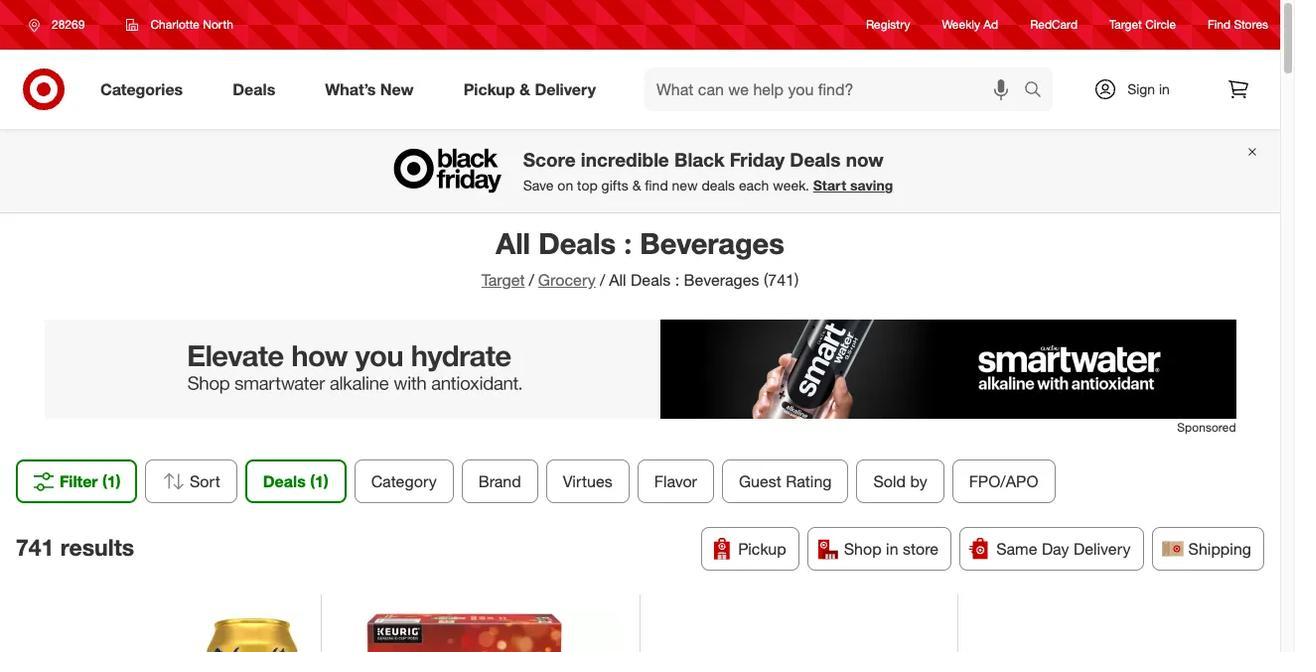 Task type: describe. For each thing, give the bounding box(es) containing it.
virtues button
[[546, 460, 629, 504]]

741 results
[[16, 533, 134, 561]]

week.
[[773, 177, 810, 194]]

target link
[[482, 270, 525, 290]]

delivery for same day delivery
[[1074, 540, 1131, 559]]

deals link
[[216, 68, 300, 111]]

shipping button
[[1152, 528, 1265, 571]]

target circle
[[1110, 17, 1177, 32]]

guest rating
[[739, 472, 832, 492]]

find stores link
[[1208, 16, 1269, 33]]

28269
[[52, 17, 85, 32]]

deals down north
[[233, 79, 275, 99]]

redcard link
[[1031, 16, 1078, 33]]

rating
[[786, 472, 832, 492]]

shop in store
[[844, 540, 939, 559]]

weekly ad
[[942, 17, 999, 32]]

gifts
[[602, 177, 629, 194]]

sold
[[873, 472, 906, 492]]

find
[[1208, 17, 1231, 32]]

start
[[814, 177, 847, 194]]

weekly ad link
[[942, 16, 999, 33]]

deals
[[702, 177, 735, 194]]

deals inside score incredible black friday deals now save on top gifts & find new deals each week. start saving
[[790, 149, 841, 171]]

same day delivery
[[997, 540, 1131, 559]]

what's new
[[325, 79, 414, 99]]

2 / from the left
[[600, 270, 605, 290]]

weekly
[[942, 17, 981, 32]]

friday
[[730, 149, 785, 171]]

0 horizontal spatial :
[[624, 226, 632, 261]]

sort
[[189, 472, 220, 492]]

new
[[672, 177, 698, 194]]

black
[[675, 149, 725, 171]]

charlotte
[[150, 17, 200, 32]]

store
[[903, 540, 939, 559]]

deals right grocery
[[631, 270, 671, 290]]

sold by
[[873, 472, 927, 492]]

pickup for pickup & delivery
[[464, 79, 515, 99]]

1 horizontal spatial all
[[609, 270, 627, 290]]

what's
[[325, 79, 376, 99]]

deals right sort at bottom left
[[263, 472, 305, 492]]

pickup & delivery link
[[447, 68, 621, 111]]

What can we help you find? suggestions appear below search field
[[645, 68, 1029, 111]]

grocery link
[[538, 270, 596, 290]]

target inside the all deals : beverages target / grocery / all deals : beverages (741)
[[482, 270, 525, 290]]

sold by button
[[856, 460, 944, 504]]

brand
[[478, 472, 521, 492]]

741
[[16, 533, 54, 561]]

shop
[[844, 540, 882, 559]]

what's new link
[[308, 68, 439, 111]]

results
[[60, 533, 134, 561]]

0 vertical spatial all
[[496, 226, 531, 261]]

deals (1)
[[263, 472, 328, 492]]

registry link
[[867, 16, 911, 33]]

sign in
[[1128, 80, 1170, 97]]

on
[[558, 177, 574, 194]]

top
[[577, 177, 598, 194]]

filter (1) button
[[16, 460, 137, 504]]

1 vertical spatial beverages
[[684, 270, 760, 290]]

category button
[[354, 460, 453, 504]]



Task type: vqa. For each thing, say whether or not it's contained in the screenshot.
the leftmost ALL
yes



Task type: locate. For each thing, give the bounding box(es) containing it.
0 horizontal spatial &
[[520, 79, 531, 99]]

: down gifts
[[624, 226, 632, 261]]

0 vertical spatial &
[[520, 79, 531, 99]]

1 vertical spatial delivery
[[1074, 540, 1131, 559]]

pickup button
[[702, 528, 800, 571]]

/ right grocery link
[[600, 270, 605, 290]]

find
[[645, 177, 668, 194]]

0 vertical spatial delivery
[[535, 79, 596, 99]]

fpo/apo button
[[952, 460, 1055, 504]]

1 horizontal spatial (1)
[[310, 472, 328, 492]]

beverages down 'deals' on the top
[[640, 226, 785, 261]]

new
[[380, 79, 414, 99]]

sign
[[1128, 80, 1156, 97]]

& up score
[[520, 79, 531, 99]]

charlotte north
[[150, 17, 233, 32]]

all up target link
[[496, 226, 531, 261]]

in
[[1160, 80, 1170, 97], [886, 540, 899, 559]]

(1) left category
[[310, 472, 328, 492]]

1 / from the left
[[529, 270, 534, 290]]

flavor
[[654, 472, 697, 492]]

& left the find
[[633, 177, 641, 194]]

1 vertical spatial in
[[886, 540, 899, 559]]

pickup
[[464, 79, 515, 99], [739, 540, 787, 559]]

incredible
[[581, 149, 669, 171]]

score incredible black friday deals now save on top gifts & find new deals each week. start saving
[[523, 149, 894, 194]]

pickup right new
[[464, 79, 515, 99]]

pickup inside button
[[739, 540, 787, 559]]

1 vertical spatial &
[[633, 177, 641, 194]]

filter (1)
[[60, 472, 121, 492]]

score
[[523, 149, 576, 171]]

0 horizontal spatial delivery
[[535, 79, 596, 99]]

sign in link
[[1077, 68, 1201, 111]]

(1) inside button
[[102, 472, 121, 492]]

1 horizontal spatial pickup
[[739, 540, 787, 559]]

liquid death armless palmer tea - 8pk/19.2 fl oz cans image
[[23, 615, 302, 653], [23, 615, 302, 653]]

/ right target link
[[529, 270, 534, 290]]

deals
[[233, 79, 275, 99], [790, 149, 841, 171], [539, 226, 616, 261], [631, 270, 671, 290], [263, 472, 305, 492]]

1 vertical spatial :
[[675, 270, 680, 290]]

0 horizontal spatial all
[[496, 226, 531, 261]]

shop in store button
[[808, 528, 952, 571]]

pickup for pickup
[[739, 540, 787, 559]]

(1) for deals (1)
[[310, 472, 328, 492]]

redcard
[[1031, 17, 1078, 32]]

pickup down guest
[[739, 540, 787, 559]]

sponsored
[[1178, 420, 1237, 435]]

in left store
[[886, 540, 899, 559]]

find stores
[[1208, 17, 1269, 32]]

save
[[523, 177, 554, 194]]

search button
[[1015, 68, 1063, 115]]

: down new
[[675, 270, 680, 290]]

in right sign
[[1160, 80, 1170, 97]]

in for shop
[[886, 540, 899, 559]]

charlotte north button
[[114, 7, 246, 43]]

0 vertical spatial :
[[624, 226, 632, 261]]

1 horizontal spatial &
[[633, 177, 641, 194]]

now
[[846, 149, 884, 171]]

ad
[[984, 17, 999, 32]]

shipping
[[1189, 540, 1252, 559]]

guest
[[739, 472, 781, 492]]

beverages left (741) at right
[[684, 270, 760, 290]]

brand button
[[461, 460, 538, 504]]

0 vertical spatial pickup
[[464, 79, 515, 99]]

guest rating button
[[722, 460, 849, 504]]

1 vertical spatial pickup
[[739, 540, 787, 559]]

2 (1) from the left
[[310, 472, 328, 492]]

registry
[[867, 17, 911, 32]]

/
[[529, 270, 534, 290], [600, 270, 605, 290]]

(1) for filter (1)
[[102, 472, 121, 492]]

all right grocery
[[609, 270, 627, 290]]

1 horizontal spatial delivery
[[1074, 540, 1131, 559]]

delivery inside button
[[1074, 540, 1131, 559]]

0 horizontal spatial pickup
[[464, 79, 515, 99]]

categories
[[100, 79, 183, 99]]

by
[[910, 472, 927, 492]]

0 horizontal spatial in
[[886, 540, 899, 559]]

each
[[739, 177, 769, 194]]

1 vertical spatial target
[[482, 270, 525, 290]]

day
[[1042, 540, 1070, 559]]

1 horizontal spatial in
[[1160, 80, 1170, 97]]

1 (1) from the left
[[102, 472, 121, 492]]

(741)
[[764, 270, 799, 290]]

stores
[[1235, 17, 1269, 32]]

advertisement region
[[44, 320, 1237, 419]]

delivery
[[535, 79, 596, 99], [1074, 540, 1131, 559]]

0 vertical spatial target
[[1110, 17, 1143, 32]]

0 vertical spatial in
[[1160, 80, 1170, 97]]

in for sign
[[1160, 80, 1170, 97]]

beverages
[[640, 226, 785, 261], [684, 270, 760, 290]]

search
[[1015, 81, 1063, 101]]

target left circle
[[1110, 17, 1143, 32]]

1 vertical spatial all
[[609, 270, 627, 290]]

virtues
[[563, 472, 612, 492]]

grocery
[[538, 270, 596, 290]]

1 horizontal spatial target
[[1110, 17, 1143, 32]]

categories link
[[83, 68, 208, 111]]

same day delivery button
[[960, 528, 1144, 571]]

target
[[1110, 17, 1143, 32], [482, 270, 525, 290]]

all
[[496, 226, 531, 261], [609, 270, 627, 290]]

1 horizontal spatial :
[[675, 270, 680, 290]]

in inside button
[[886, 540, 899, 559]]

flavor button
[[637, 460, 714, 504]]

same
[[997, 540, 1038, 559]]

pickup & delivery
[[464, 79, 596, 99]]

(1)
[[102, 472, 121, 492], [310, 472, 328, 492]]

fpo/apo
[[969, 472, 1038, 492]]

& inside score incredible black friday deals now save on top gifts & find new deals each week. start saving
[[633, 177, 641, 194]]

delivery right day
[[1074, 540, 1131, 559]]

0 horizontal spatial /
[[529, 270, 534, 290]]

deals up grocery
[[539, 226, 616, 261]]

(1) right the 'filter'
[[102, 472, 121, 492]]

target left grocery link
[[482, 270, 525, 290]]

target inside target circle link
[[1110, 17, 1143, 32]]

category
[[371, 472, 436, 492]]

&
[[520, 79, 531, 99], [633, 177, 641, 194]]

0 vertical spatial beverages
[[640, 226, 785, 261]]

delivery for pickup & delivery
[[535, 79, 596, 99]]

all deals : beverages target / grocery / all deals : beverages (741)
[[482, 226, 799, 290]]

circle
[[1146, 17, 1177, 32]]

0 horizontal spatial target
[[482, 270, 525, 290]]

starbucks keurig k-cup holiday blend - 22ct/8.9oz - medium roast image
[[342, 615, 620, 653], [342, 615, 620, 653]]

saving
[[851, 177, 894, 194]]

28269 button
[[16, 7, 106, 43]]

0 horizontal spatial (1)
[[102, 472, 121, 492]]

1 horizontal spatial /
[[600, 270, 605, 290]]

deals up start in the top of the page
[[790, 149, 841, 171]]

target circle link
[[1110, 16, 1177, 33]]

filter
[[60, 472, 98, 492]]

delivery up score
[[535, 79, 596, 99]]

:
[[624, 226, 632, 261], [675, 270, 680, 290]]

sort button
[[145, 460, 237, 504]]

north
[[203, 17, 233, 32]]



